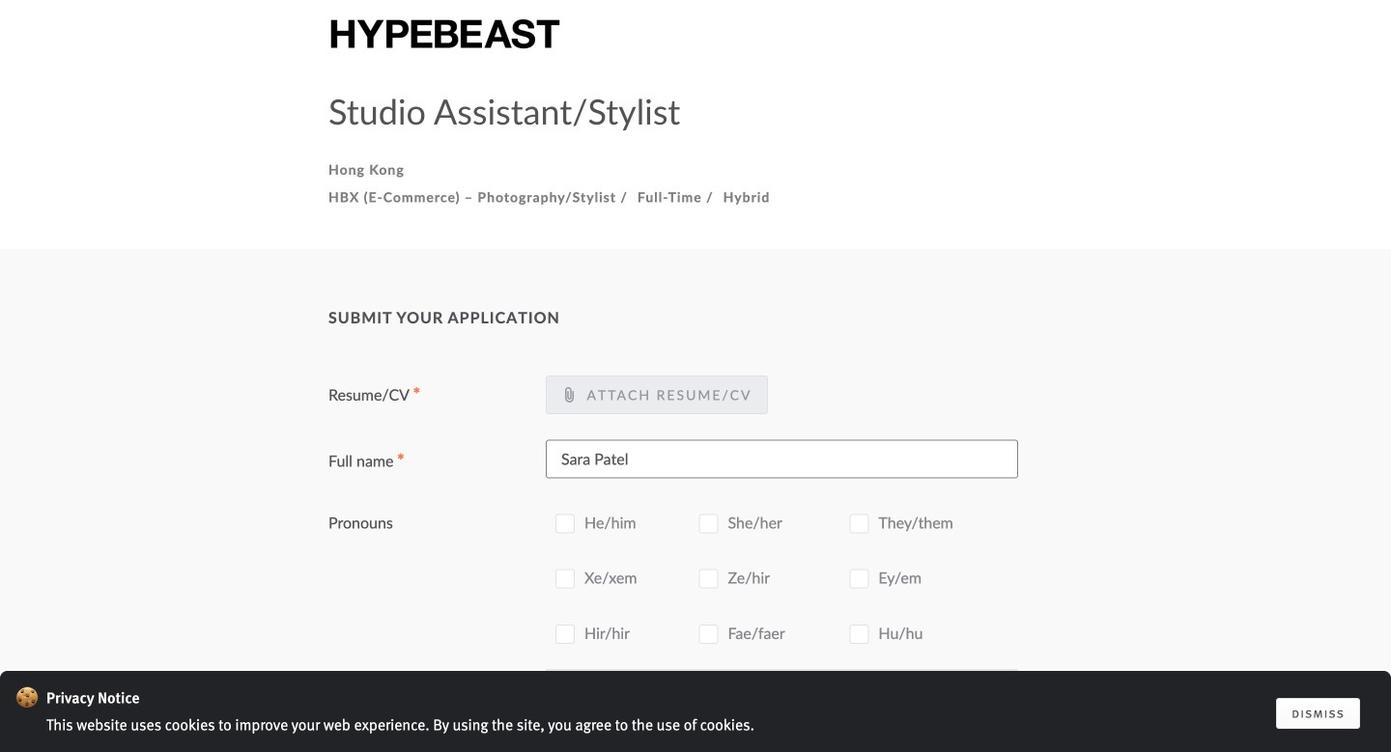 Task type: locate. For each thing, give the bounding box(es) containing it.
paperclip image
[[561, 388, 577, 403]]

None checkbox
[[556, 514, 575, 534], [699, 514, 718, 534], [850, 570, 869, 589], [699, 625, 718, 645], [850, 625, 869, 645], [556, 690, 575, 710], [556, 748, 575, 753], [556, 514, 575, 534], [699, 514, 718, 534], [850, 570, 869, 589], [699, 625, 718, 645], [850, 625, 869, 645], [556, 690, 575, 710], [556, 748, 575, 753]]

None text field
[[546, 440, 1019, 479]]

None checkbox
[[850, 514, 869, 534], [556, 570, 575, 589], [699, 570, 718, 589], [556, 625, 575, 645], [850, 514, 869, 534], [556, 570, 575, 589], [699, 570, 718, 589], [556, 625, 575, 645]]



Task type: describe. For each thing, give the bounding box(es) containing it.
hypebeast logo image
[[329, 17, 562, 51]]



Task type: vqa. For each thing, say whether or not it's contained in the screenshot.
Hypebeast logo
yes



